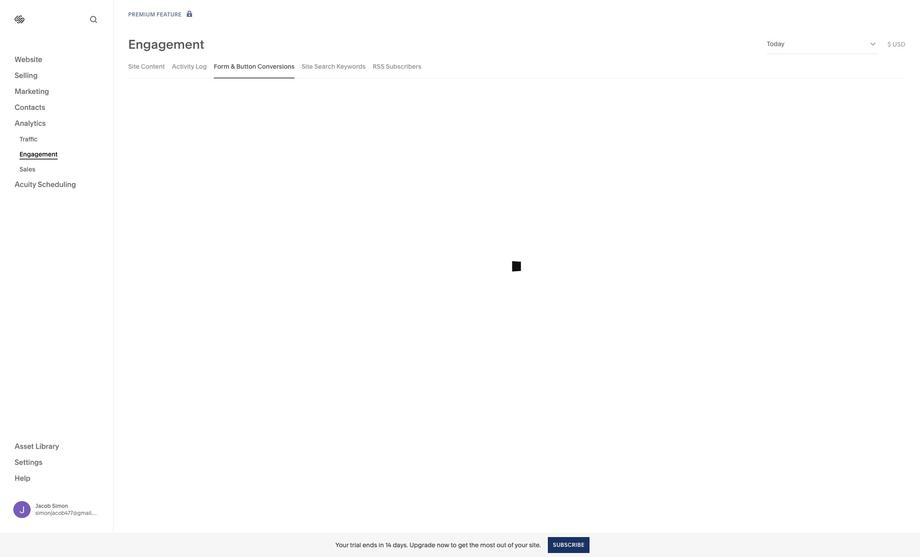 Task type: locate. For each thing, give the bounding box(es) containing it.
days.
[[393, 542, 408, 550]]

0 horizontal spatial site
[[128, 62, 140, 70]]

trial
[[350, 542, 361, 550]]

website link
[[15, 55, 99, 65]]

simonjacob477@gmail.com
[[35, 510, 104, 517]]

today
[[767, 40, 785, 48]]

site
[[128, 62, 140, 70], [302, 62, 313, 70]]

subscribe button
[[548, 538, 590, 554]]

premium feature
[[128, 11, 182, 18]]

2 site from the left
[[302, 62, 313, 70]]

rss subscribers
[[373, 62, 422, 70]]

activity log button
[[172, 54, 207, 79]]

rss subscribers button
[[373, 54, 422, 79]]

engagement up content
[[128, 37, 204, 52]]

site inside site search keywords button
[[302, 62, 313, 70]]

contacts link
[[15, 103, 99, 113]]

1 vertical spatial engagement
[[20, 150, 58, 158]]

analytics link
[[15, 119, 99, 129]]

log
[[196, 62, 207, 70]]

engagement down traffic
[[20, 150, 58, 158]]

0 horizontal spatial engagement
[[20, 150, 58, 158]]

asset library link
[[15, 442, 99, 453]]

site left search at left
[[302, 62, 313, 70]]

the
[[470, 542, 479, 550]]

1 horizontal spatial engagement
[[128, 37, 204, 52]]

marketing link
[[15, 87, 99, 97]]

button
[[236, 62, 256, 70]]

activity log
[[172, 62, 207, 70]]

$ usd
[[888, 40, 906, 48]]

scheduling
[[38, 180, 76, 189]]

14
[[386, 542, 392, 550]]

site content
[[128, 62, 165, 70]]

search
[[315, 62, 335, 70]]

keywords
[[337, 62, 366, 70]]

traffic
[[20, 135, 38, 143]]

content
[[141, 62, 165, 70]]

0 vertical spatial engagement
[[128, 37, 204, 52]]

your trial ends in 14 days. upgrade now to get the most out of your site.
[[336, 542, 541, 550]]

acuity scheduling
[[15, 180, 76, 189]]

sales link
[[20, 162, 103, 177]]

1 site from the left
[[128, 62, 140, 70]]

1 horizontal spatial site
[[302, 62, 313, 70]]

traffic link
[[20, 132, 103, 147]]

website
[[15, 55, 42, 64]]

site inside "site content" button
[[128, 62, 140, 70]]

jacob simon simonjacob477@gmail.com
[[35, 503, 104, 517]]

settings link
[[15, 458, 99, 469]]

form & button conversions button
[[214, 54, 295, 79]]

most
[[481, 542, 495, 550]]

jacob
[[35, 503, 51, 510]]

your
[[515, 542, 528, 550]]

selling
[[15, 71, 38, 80]]

library
[[35, 442, 59, 451]]

site left content
[[128, 62, 140, 70]]

site for site content
[[128, 62, 140, 70]]

conversions
[[258, 62, 295, 70]]

engagement link
[[20, 147, 103, 162]]

tab list
[[128, 54, 906, 79]]

asset
[[15, 442, 34, 451]]

engagement
[[128, 37, 204, 52], [20, 150, 58, 158]]



Task type: vqa. For each thing, say whether or not it's contained in the screenshot.
Pinterest Save Buttons link
no



Task type: describe. For each thing, give the bounding box(es) containing it.
activity
[[172, 62, 194, 70]]

feature
[[157, 11, 182, 18]]

your
[[336, 542, 349, 550]]

site for site search keywords
[[302, 62, 313, 70]]

simon
[[52, 503, 68, 510]]

selling link
[[15, 71, 99, 81]]

in
[[379, 542, 384, 550]]

&
[[231, 62, 235, 70]]

help
[[15, 474, 30, 483]]

subscribers
[[386, 62, 422, 70]]

sales
[[20, 166, 35, 174]]

analytics
[[15, 119, 46, 128]]

now
[[437, 542, 450, 550]]

premium
[[128, 11, 155, 18]]

acuity
[[15, 180, 36, 189]]

out
[[497, 542, 507, 550]]

usd
[[893, 40, 906, 48]]

$
[[888, 40, 892, 48]]

marketing
[[15, 87, 49, 96]]

get
[[458, 542, 468, 550]]

settings
[[15, 458, 43, 467]]

site search keywords
[[302, 62, 366, 70]]

asset library
[[15, 442, 59, 451]]

form & button conversions
[[214, 62, 295, 70]]

contacts
[[15, 103, 45, 112]]

tab list containing site content
[[128, 54, 906, 79]]

help link
[[15, 474, 30, 484]]

premium feature button
[[128, 10, 194, 20]]

acuity scheduling link
[[15, 180, 99, 190]]

site search keywords button
[[302, 54, 366, 79]]

ends
[[363, 542, 377, 550]]

form
[[214, 62, 229, 70]]

rss
[[373, 62, 385, 70]]

to
[[451, 542, 457, 550]]

of
[[508, 542, 514, 550]]

subscribe
[[553, 542, 585, 549]]

today button
[[767, 34, 878, 54]]

site content button
[[128, 54, 165, 79]]

upgrade
[[410, 542, 436, 550]]

site.
[[529, 542, 541, 550]]



